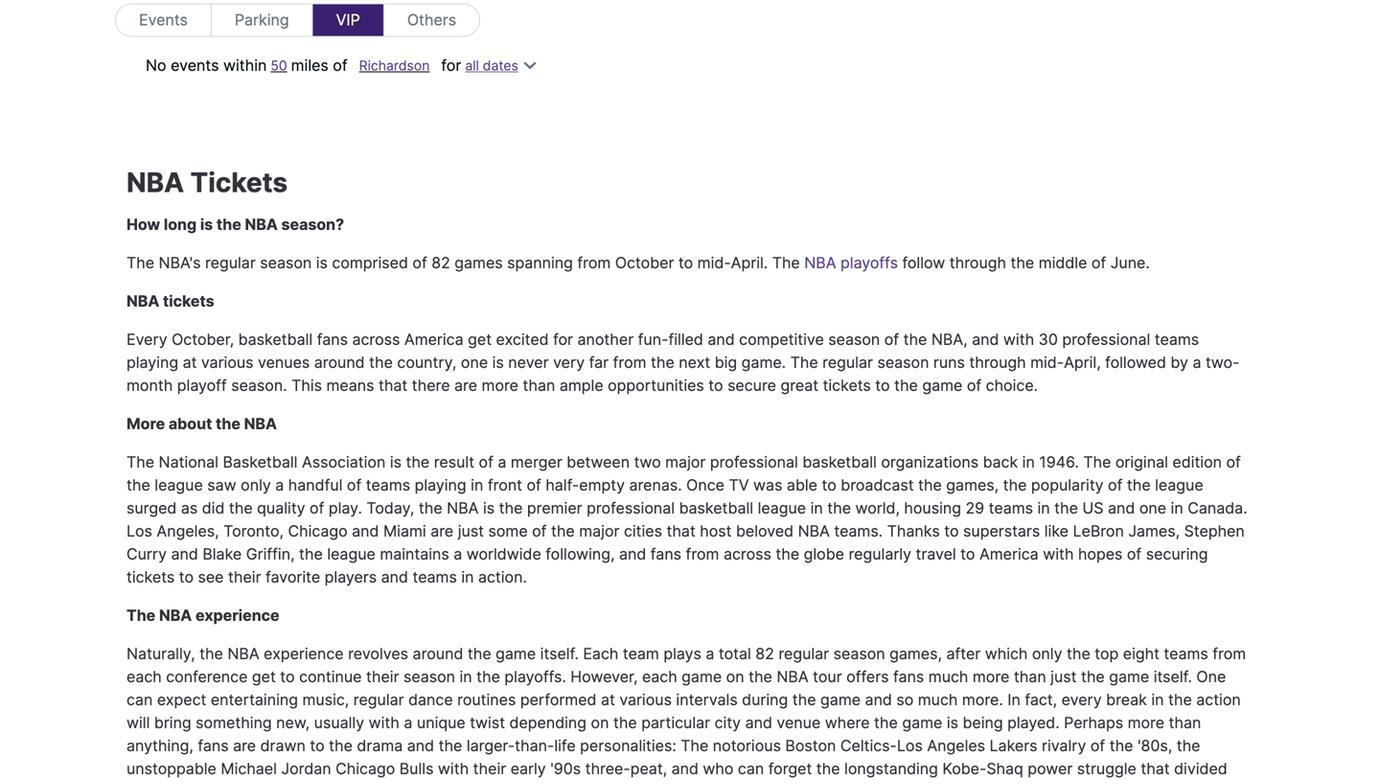 Task type: locate. For each thing, give the bounding box(es) containing it.
never
[[508, 353, 549, 372]]

los inside naturally, the nba experience revolves around the game itself. each team plays a total 82 regular season games, after which only the top eight teams from each conference get to continue their season in the playoffs. however, each game on the nba tour offers fans much more than just the game itself. one can expect entertaining music, regular dance routines performed at various intervals during the game and so much more. in fact, every break in the action will bring something new, usually with a unique twist depending on the particular city and venue where the game is being played. perhaps more than anything, fans are drawn to the drama and the larger-than-life personalities: the notorious boston celtics-los angeles lakers rivalry of the '80s, the unstoppable michael jordan chicago bulls with their early '90s three-peat, and who can forget the longstanding kobe-shaq power struggle that di
[[897, 737, 923, 755]]

2 horizontal spatial are
[[454, 376, 477, 395]]

0 horizontal spatial just
[[458, 522, 484, 541]]

2 vertical spatial basketball
[[679, 499, 754, 518]]

various inside every october, basketball fans across america get excited for another fun-filled and competitive season of the nba, and with 30 professional teams playing at various venues around the country, one is never very far from the next big game. the regular season runs through mid-april, followed by a two- month playoff season. this means that there are more than ample opportunities to secure great tickets to the game of choice.
[[201, 353, 254, 372]]

1 horizontal spatial at
[[601, 691, 615, 709]]

1 horizontal spatial playing
[[415, 476, 467, 495]]

just left the some
[[458, 522, 484, 541]]

season right competitive
[[828, 330, 880, 349]]

regular inside every october, basketball fans across america get excited for another fun-filled and competitive season of the nba, and with 30 professional teams playing at various venues around the country, one is never very far from the next big game. the regular season runs through mid-april, followed by a two- month playoff season. this means that there are more than ample opportunities to secure great tickets to the game of choice.
[[823, 353, 873, 372]]

nba up how
[[127, 166, 184, 199]]

1 horizontal spatial than
[[1014, 668, 1046, 686]]

fans down cities
[[651, 545, 682, 564]]

0 vertical spatial only
[[241, 476, 271, 495]]

and up big
[[708, 330, 735, 349]]

of left june. at top
[[1092, 254, 1106, 272]]

one up james,
[[1140, 499, 1167, 518]]

1 horizontal spatial across
[[724, 545, 772, 564]]

parking button
[[211, 3, 312, 37]]

that left there
[[379, 376, 408, 395]]

only
[[241, 476, 271, 495], [1032, 645, 1063, 663]]

can down notorious
[[738, 760, 764, 778]]

basketball
[[223, 453, 298, 472]]

one inside every october, basketball fans across america get excited for another fun-filled and competitive season of the nba, and with 30 professional teams playing at various venues around the country, one is never very far from the next big game. the regular season runs through mid-april, followed by a two- month playoff season. this means that there are more than ample opportunities to secure great tickets to the game of choice.
[[461, 353, 488, 372]]

only right which
[[1032, 645, 1063, 663]]

tickets down curry
[[127, 568, 175, 587]]

across inside every october, basketball fans across america get excited for another fun-filled and competitive season of the nba, and with 30 professional teams playing at various venues around the country, one is never very far from the next big game. the regular season runs through mid-april, followed by a two- month playoff season. this means that there are more than ample opportunities to secure great tickets to the game of choice.
[[352, 330, 400, 349]]

of left nba,
[[885, 330, 899, 349]]

basketball inside every october, basketball fans across america get excited for another fun-filled and competitive season of the nba, and with 30 professional teams playing at various venues around the country, one is never very far from the next big game. the regular season runs through mid-april, followed by a two- month playoff season. this means that there are more than ample opportunities to secure great tickets to the game of choice.
[[238, 330, 313, 349]]

and down angeles,
[[171, 545, 198, 564]]

no events within 50 miles of
[[146, 56, 348, 75]]

kobe-
[[943, 760, 987, 778]]

lebron
[[1073, 522, 1124, 541]]

1 vertical spatial only
[[1032, 645, 1063, 663]]

events
[[171, 56, 219, 75]]

1 each from the left
[[127, 668, 162, 686]]

1 vertical spatial various
[[620, 691, 672, 709]]

host
[[700, 522, 732, 541]]

each down team
[[642, 668, 677, 686]]

country,
[[397, 353, 457, 372]]

and
[[708, 330, 735, 349], [972, 330, 999, 349], [1108, 499, 1135, 518], [352, 522, 379, 541], [171, 545, 198, 564], [619, 545, 646, 564], [381, 568, 408, 587], [865, 691, 892, 709], [745, 714, 773, 732], [407, 737, 434, 755], [672, 760, 699, 778]]

itself. up playoffs.
[[540, 645, 579, 663]]

how
[[127, 215, 160, 234]]

0 horizontal spatial games,
[[890, 645, 942, 663]]

than down never
[[523, 376, 555, 395]]

only inside naturally, the nba experience revolves around the game itself. each team plays a total 82 regular season games, after which only the top eight teams from each conference get to continue their season in the playoffs. however, each game on the nba tour offers fans much more than just the game itself. one can expect entertaining music, regular dance routines performed at various intervals during the game and so much more. in fact, every break in the action will bring something new, usually with a unique twist depending on the particular city and venue where the game is being played. perhaps more than anything, fans are drawn to the drama and the larger-than-life personalities: the notorious boston celtics-los angeles lakers rivalry of the '80s, the unstoppable michael jordan chicago bulls with their early '90s three-peat, and who can forget the longstanding kobe-shaq power struggle that di
[[1032, 645, 1063, 663]]

superstars
[[963, 522, 1040, 541]]

0 vertical spatial more
[[482, 376, 519, 395]]

1 vertical spatial can
[[738, 760, 764, 778]]

of right comprised
[[413, 254, 427, 272]]

than inside every october, basketball fans across america get excited for another fun-filled and competitive season of the nba, and with 30 professional teams playing at various venues around the country, one is never very far from the next big game. the regular season runs through mid-april, followed by a two- month playoff season. this means that there are more than ample opportunities to secure great tickets to the game of choice.
[[523, 376, 555, 395]]

the down particular
[[681, 737, 709, 755]]

for
[[441, 56, 461, 75], [553, 330, 573, 349]]

tickets inside every october, basketball fans across america get excited for another fun-filled and competitive season of the nba, and with 30 professional teams playing at various venues around the country, one is never very far from the next big game. the regular season runs through mid-april, followed by a two- month playoff season. this means that there are more than ample opportunities to secure great tickets to the game of choice.
[[823, 376, 871, 395]]

teams up by
[[1155, 330, 1199, 349]]

of inside naturally, the nba experience revolves around the game itself. each team plays a total 82 regular season games, after which only the top eight teams from each conference get to continue their season in the playoffs. however, each game on the nba tour offers fans much more than just the game itself. one can expect entertaining music, regular dance routines performed at various intervals during the game and so much more. in fact, every break in the action will bring something new, usually with a unique twist depending on the particular city and venue where the game is being played. perhaps more than anything, fans are drawn to the drama and the larger-than-life personalities: the notorious boston celtics-los angeles lakers rivalry of the '80s, the unstoppable michael jordan chicago bulls with their early '90s three-peat, and who can forget the longstanding kobe-shaq power struggle that di
[[1091, 737, 1105, 755]]

arenas.
[[629, 476, 682, 495]]

tour
[[813, 668, 842, 686]]

boston
[[786, 737, 836, 755]]

to left see
[[179, 568, 194, 587]]

1 horizontal spatial get
[[468, 330, 492, 349]]

1 vertical spatial professional
[[710, 453, 798, 472]]

that left the host
[[667, 522, 696, 541]]

america up country, on the left top
[[404, 330, 464, 349]]

1 horizontal spatial that
[[667, 522, 696, 541]]

1 vertical spatial itself.
[[1154, 668, 1192, 686]]

choice.
[[986, 376, 1038, 395]]

edition
[[1173, 453, 1222, 472]]

each
[[583, 645, 619, 663]]

1 vertical spatial america
[[980, 545, 1039, 564]]

professional up was
[[710, 453, 798, 472]]

0 vertical spatial can
[[127, 691, 153, 709]]

1 horizontal spatial america
[[980, 545, 1039, 564]]

0 vertical spatial one
[[461, 353, 488, 372]]

experience up continue
[[264, 645, 344, 663]]

james,
[[1129, 522, 1180, 541]]

new,
[[276, 714, 310, 732]]

followed
[[1105, 353, 1167, 372]]

is inside every october, basketball fans across america get excited for another fun-filled and competitive season of the nba, and with 30 professional teams playing at various venues around the country, one is never very far from the next big game. the regular season runs through mid-april, followed by a two- month playoff season. this means that there are more than ample opportunities to secure great tickets to the game of choice.
[[492, 353, 504, 372]]

at inside naturally, the nba experience revolves around the game itself. each team plays a total 82 regular season games, after which only the top eight teams from each conference get to continue their season in the playoffs. however, each game on the nba tour offers fans much more than just the game itself. one can expect entertaining music, regular dance routines performed at various intervals during the game and so much more. in fact, every break in the action will bring something new, usually with a unique twist depending on the particular city and venue where the game is being played. perhaps more than anything, fans are drawn to the drama and the larger-than-life personalities: the notorious boston celtics-los angeles lakers rivalry of the '80s, the unstoppable michael jordan chicago bulls with their early '90s three-peat, and who can forget the longstanding kobe-shaq power struggle that di
[[601, 691, 615, 709]]

get inside every october, basketball fans across america get excited for another fun-filled and competitive season of the nba, and with 30 professional teams playing at various venues around the country, one is never very far from the next big game. the regular season runs through mid-april, followed by a two- month playoff season. this means that there are more than ample opportunities to secure great tickets to the game of choice.
[[468, 330, 492, 349]]

that down '80s,
[[1141, 760, 1170, 778]]

0 horizontal spatial professional
[[587, 499, 675, 518]]

from inside every october, basketball fans across america get excited for another fun-filled and competitive season of the nba, and with 30 professional teams playing at various venues around the country, one is never very far from the next big game. the regular season runs through mid-april, followed by a two- month playoff season. this means that there are more than ample opportunities to secure great tickets to the game of choice.
[[613, 353, 647, 372]]

regular
[[205, 254, 256, 272], [823, 353, 873, 372], [779, 645, 829, 663], [354, 691, 404, 709]]

around up dance
[[413, 645, 463, 663]]

one inside "the national basketball association is the result of a merger between two major professional basketball organizations back in 1946. the original edition of the league saw only a handful of teams playing in front of half-empty arenas. once tv was able to broadcast the games, the popularity of the league surged as did the quality of play. today, the nba is the premier professional basketball league in the world, housing 29 teams in the us and one in canada. los angeles, toronto, chicago and miami are just some of the major cities that host beloved nba teams. thanks to superstars like lebron james, stephen curry and blake griffin, the league maintains a worldwide following, and fans from across the globe regularly travel to america with hopes of securing tickets to see their favorite players and teams in action."
[[1140, 499, 1167, 518]]

0 vertical spatial america
[[404, 330, 464, 349]]

was
[[754, 476, 783, 495]]

0 vertical spatial than
[[523, 376, 555, 395]]

front
[[488, 476, 522, 495]]

0 vertical spatial across
[[352, 330, 400, 349]]

across
[[352, 330, 400, 349], [724, 545, 772, 564]]

0 horizontal spatial only
[[241, 476, 271, 495]]

1 vertical spatial at
[[601, 691, 615, 709]]

surged
[[127, 499, 177, 518]]

in up like
[[1038, 499, 1050, 518]]

around up "means"
[[314, 353, 365, 372]]

1 vertical spatial major
[[579, 522, 620, 541]]

1 horizontal spatial basketball
[[679, 499, 754, 518]]

0 vertical spatial get
[[468, 330, 492, 349]]

1 vertical spatial experience
[[264, 645, 344, 663]]

america inside "the national basketball association is the result of a merger between two major professional basketball organizations back in 1946. the original edition of the league saw only a handful of teams playing in front of half-empty arenas. once tv was able to broadcast the games, the popularity of the league surged as did the quality of play. today, the nba is the premier professional basketball league in the world, housing 29 teams in the us and one in canada. los angeles, toronto, chicago and miami are just some of the major cities that host beloved nba teams. thanks to superstars like lebron james, stephen curry and blake griffin, the league maintains a worldwide following, and fans from across the globe regularly travel to america with hopes of securing tickets to see their favorite players and teams in action."
[[980, 545, 1039, 564]]

for left 'all'
[[441, 56, 461, 75]]

los up longstanding
[[897, 737, 923, 755]]

0 horizontal spatial each
[[127, 668, 162, 686]]

securing
[[1146, 545, 1208, 564]]

1 vertical spatial just
[[1051, 668, 1077, 686]]

2 horizontal spatial their
[[473, 760, 506, 778]]

than up '80s,
[[1169, 714, 1201, 732]]

1 horizontal spatial only
[[1032, 645, 1063, 663]]

1 vertical spatial los
[[897, 737, 923, 755]]

in
[[1023, 453, 1035, 472], [471, 476, 483, 495], [811, 499, 823, 518], [1038, 499, 1050, 518], [1171, 499, 1184, 518], [461, 568, 474, 587], [460, 668, 472, 686], [1152, 691, 1164, 709]]

music,
[[302, 691, 349, 709]]

1 vertical spatial chicago
[[336, 760, 395, 778]]

game down runs
[[923, 376, 963, 395]]

venue
[[777, 714, 821, 732]]

in down the able
[[811, 499, 823, 518]]

richardson
[[359, 58, 430, 74]]

is left never
[[492, 353, 504, 372]]

season up 'offers' on the bottom of page
[[834, 645, 885, 663]]

who
[[703, 760, 734, 778]]

nba down result
[[447, 499, 479, 518]]

for all dates
[[441, 56, 518, 75]]

half-
[[546, 476, 579, 495]]

competitive
[[739, 330, 824, 349]]

0 vertical spatial professional
[[1062, 330, 1151, 349]]

the up popularity
[[1084, 453, 1111, 472]]

0 horizontal spatial mid-
[[698, 254, 731, 272]]

association
[[302, 453, 386, 472]]

0 horizontal spatial for
[[441, 56, 461, 75]]

0 vertical spatial games,
[[946, 476, 999, 495]]

housing
[[904, 499, 961, 518]]

0 horizontal spatial one
[[461, 353, 488, 372]]

back
[[983, 453, 1018, 472]]

0 horizontal spatial various
[[201, 353, 254, 372]]

1 horizontal spatial for
[[553, 330, 573, 349]]

0 horizontal spatial get
[[252, 668, 276, 686]]

more up more.
[[973, 668, 1010, 686]]

1 vertical spatial 82
[[756, 645, 774, 663]]

1 horizontal spatial are
[[431, 522, 454, 541]]

all
[[465, 58, 479, 74]]

are right there
[[454, 376, 477, 395]]

between
[[567, 453, 630, 472]]

0 horizontal spatial than
[[523, 376, 555, 395]]

more.
[[962, 691, 1003, 709]]

1 vertical spatial mid-
[[1031, 353, 1064, 372]]

across up "means"
[[352, 330, 400, 349]]

team
[[623, 645, 659, 663]]

their inside "the national basketball association is the result of a merger between two major professional basketball organizations back in 1946. the original edition of the league saw only a handful of teams playing in front of half-empty arenas. once tv was able to broadcast the games, the popularity of the league surged as did the quality of play. today, the nba is the premier professional basketball league in the world, housing 29 teams in the us and one in canada. los angeles, toronto, chicago and miami are just some of the major cities that host beloved nba teams. thanks to superstars like lebron james, stephen curry and blake griffin, the league maintains a worldwide following, and fans from across the globe regularly travel to america with hopes of securing tickets to see their favorite players and teams in action."
[[228, 568, 261, 587]]

0 horizontal spatial major
[[579, 522, 620, 541]]

their down larger-
[[473, 760, 506, 778]]

0 vertical spatial various
[[201, 353, 254, 372]]

basketball up the able
[[803, 453, 877, 472]]

intervals
[[676, 691, 738, 709]]

0 horizontal spatial are
[[233, 737, 256, 755]]

teams.
[[834, 522, 883, 541]]

are
[[454, 376, 477, 395], [431, 522, 454, 541], [233, 737, 256, 755]]

bulls
[[400, 760, 434, 778]]

0 vertical spatial chicago
[[288, 522, 348, 541]]

for inside every october, basketball fans across america get excited for another fun-filled and competitive season of the nba, and with 30 professional teams playing at various venues around the country, one is never very far from the next big game. the regular season runs through mid-april, followed by a two- month playoff season. this means that there are more than ample opportunities to secure great tickets to the game of choice.
[[553, 330, 573, 349]]

to right october
[[679, 254, 693, 272]]

can up 'will'
[[127, 691, 153, 709]]

notorious
[[713, 737, 781, 755]]

1 vertical spatial games,
[[890, 645, 942, 663]]

season down season?
[[260, 254, 312, 272]]

playing inside every october, basketball fans across america get excited for another fun-filled and competitive season of the nba, and with 30 professional teams playing at various venues around the country, one is never very far from the next big game. the regular season runs through mid-april, followed by a two- month playoff season. this means that there are more than ample opportunities to secure great tickets to the game of choice.
[[127, 353, 178, 372]]

revolves
[[348, 645, 408, 663]]

0 horizontal spatial playing
[[127, 353, 178, 372]]

played.
[[1008, 714, 1060, 732]]

0 horizontal spatial across
[[352, 330, 400, 349]]

teams inside naturally, the nba experience revolves around the game itself. each team plays a total 82 regular season games, after which only the top eight teams from each conference get to continue their season in the playoffs. however, each game on the nba tour offers fans much more than just the game itself. one can expect entertaining music, regular dance routines performed at various intervals during the game and so much more. in fact, every break in the action will bring something new, usually with a unique twist depending on the particular city and venue where the game is being played. perhaps more than anything, fans are drawn to the drama and the larger-than-life personalities: the notorious boston celtics-los angeles lakers rivalry of the '80s, the unstoppable michael jordan chicago bulls with their early '90s three-peat, and who can forget the longstanding kobe-shaq power struggle that di
[[1164, 645, 1209, 663]]

2 horizontal spatial professional
[[1062, 330, 1151, 349]]

unstoppable
[[127, 760, 217, 778]]

the right april.
[[772, 254, 800, 272]]

0 horizontal spatial 82
[[432, 254, 450, 272]]

secure
[[728, 376, 776, 395]]

2 vertical spatial more
[[1128, 714, 1165, 732]]

to up entertaining at the left bottom
[[280, 668, 295, 686]]

more
[[482, 376, 519, 395], [973, 668, 1010, 686], [1128, 714, 1165, 732]]

bring
[[154, 714, 191, 732]]

middle
[[1039, 254, 1087, 272]]

1 horizontal spatial around
[[413, 645, 463, 663]]

0 vertical spatial on
[[726, 668, 744, 686]]

game inside every october, basketball fans across america get excited for another fun-filled and competitive season of the nba, and with 30 professional teams playing at various venues around the country, one is never very far from the next big game. the regular season runs through mid-april, followed by a two- month playoff season. this means that there are more than ample opportunities to secure great tickets to the game of choice.
[[923, 376, 963, 395]]

2 horizontal spatial than
[[1169, 714, 1201, 732]]

'90s
[[550, 760, 581, 778]]

in up james,
[[1171, 499, 1184, 518]]

1 vertical spatial than
[[1014, 668, 1046, 686]]

of
[[333, 56, 348, 75], [413, 254, 427, 272], [1092, 254, 1106, 272], [885, 330, 899, 349], [967, 376, 982, 395], [479, 453, 494, 472], [1227, 453, 1241, 472], [347, 476, 362, 495], [527, 476, 541, 495], [1108, 476, 1123, 495], [310, 499, 324, 518], [532, 522, 547, 541], [1127, 545, 1142, 564], [1091, 737, 1105, 755]]

only inside "the national basketball association is the result of a merger between two major professional basketball organizations back in 1946. the original edition of the league saw only a handful of teams playing in front of half-empty arenas. once tv was able to broadcast the games, the popularity of the league surged as did the quality of play. today, the nba is the premier professional basketball league in the world, housing 29 teams in the us and one in canada. los angeles, toronto, chicago and miami are just some of the major cities that host beloved nba teams. thanks to superstars like lebron james, stephen curry and blake griffin, the league maintains a worldwide following, and fans from across the globe regularly travel to america with hopes of securing tickets to see their favorite players and teams in action."
[[241, 476, 271, 495]]

did
[[202, 499, 225, 518]]

october,
[[172, 330, 234, 349]]

with inside every october, basketball fans across america get excited for another fun-filled and competitive season of the nba, and with 30 professional teams playing at various venues around the country, one is never very far from the next big game. the regular season runs through mid-april, followed by a two- month playoff season. this means that there are more than ample opportunities to secure great tickets to the game of choice.
[[1004, 330, 1034, 349]]

of down perhaps
[[1091, 737, 1105, 755]]

league up the players
[[327, 545, 376, 564]]

itself.
[[540, 645, 579, 663], [1154, 668, 1192, 686]]

only down basketball
[[241, 476, 271, 495]]

america
[[404, 330, 464, 349], [980, 545, 1039, 564]]

forget
[[769, 760, 812, 778]]

0 vertical spatial are
[[454, 376, 477, 395]]

1 vertical spatial get
[[252, 668, 276, 686]]

1 vertical spatial around
[[413, 645, 463, 663]]

a right the maintains on the bottom left of the page
[[454, 545, 462, 564]]

with left the 30
[[1004, 330, 1034, 349]]

total
[[719, 645, 751, 663]]

and left who
[[672, 760, 699, 778]]

major up following,
[[579, 522, 620, 541]]

at
[[183, 353, 197, 372], [601, 691, 615, 709]]

1 horizontal spatial just
[[1051, 668, 1077, 686]]

teams up today,
[[366, 476, 410, 495]]

playing down result
[[415, 476, 467, 495]]

2 horizontal spatial that
[[1141, 760, 1170, 778]]

of down merger at the left
[[527, 476, 541, 495]]

from left october
[[577, 254, 611, 272]]

games, up so
[[890, 645, 942, 663]]

2 vertical spatial their
[[473, 760, 506, 778]]

is down season?
[[316, 254, 328, 272]]

just up every
[[1051, 668, 1077, 686]]

with inside "the national basketball association is the result of a merger between two major professional basketball organizations back in 1946. the original edition of the league saw only a handful of teams playing in front of half-empty arenas. once tv was able to broadcast the games, the popularity of the league surged as did the quality of play. today, the nba is the premier professional basketball league in the world, housing 29 teams in the us and one in canada. los angeles, toronto, chicago and miami are just some of the major cities that host beloved nba teams. thanks to superstars like lebron james, stephen curry and blake griffin, the league maintains a worldwide following, and fans from across the globe regularly travel to america with hopes of securing tickets to see their favorite players and teams in action."
[[1043, 545, 1074, 564]]

others button
[[383, 3, 480, 37]]

1 vertical spatial across
[[724, 545, 772, 564]]

three-
[[585, 760, 631, 778]]

0 vertical spatial itself.
[[540, 645, 579, 663]]

1 horizontal spatial mid-
[[1031, 353, 1064, 372]]

is up angeles
[[947, 714, 959, 732]]

and up bulls
[[407, 737, 434, 755]]

the
[[217, 215, 241, 234], [1011, 254, 1035, 272], [904, 330, 927, 349], [369, 353, 393, 372], [651, 353, 675, 372], [894, 376, 918, 395], [216, 415, 241, 433], [406, 453, 430, 472], [127, 476, 150, 495], [918, 476, 942, 495], [1003, 476, 1027, 495], [1127, 476, 1151, 495], [229, 499, 253, 518], [419, 499, 443, 518], [499, 499, 523, 518], [828, 499, 851, 518], [1055, 499, 1078, 518], [551, 522, 575, 541], [299, 545, 323, 564], [776, 545, 800, 564], [199, 645, 223, 663], [468, 645, 491, 663], [1067, 645, 1091, 663], [477, 668, 500, 686], [749, 668, 773, 686], [1081, 668, 1105, 686], [793, 691, 816, 709], [1169, 691, 1192, 709], [613, 714, 637, 732], [874, 714, 898, 732], [329, 737, 353, 755], [439, 737, 462, 755], [1110, 737, 1134, 755], [1177, 737, 1201, 755], [817, 760, 840, 778]]

1 horizontal spatial their
[[366, 668, 399, 686]]

there
[[412, 376, 450, 395]]

america inside every october, basketball fans across america get excited for another fun-filled and competitive season of the nba, and with 30 professional teams playing at various venues around the country, one is never very far from the next big game. the regular season runs through mid-april, followed by a two- month playoff season. this means that there are more than ample opportunities to secure great tickets to the game of choice.
[[404, 330, 464, 349]]

basketball up venues at the left top of page
[[238, 330, 313, 349]]

get inside naturally, the nba experience revolves around the game itself. each team plays a total 82 regular season games, after which only the top eight teams from each conference get to continue their season in the playoffs. however, each game on the nba tour offers fans much more than just the game itself. one can expect entertaining music, regular dance routines performed at various intervals during the game and so much more. in fact, every break in the action will bring something new, usually with a unique twist depending on the particular city and venue where the game is being played. perhaps more than anything, fans are drawn to the drama and the larger-than-life personalities: the notorious boston celtics-los angeles lakers rivalry of the '80s, the unstoppable michael jordan chicago bulls with their early '90s three-peat, and who can forget the longstanding kobe-shaq power struggle that di
[[252, 668, 276, 686]]

travel
[[916, 545, 956, 564]]

1 horizontal spatial 82
[[756, 645, 774, 663]]

0 vertical spatial playing
[[127, 353, 178, 372]]

1 vertical spatial on
[[591, 714, 609, 732]]

2 vertical spatial tickets
[[127, 568, 175, 587]]

1 vertical spatial for
[[553, 330, 573, 349]]

merger
[[511, 453, 563, 472]]

0 vertical spatial basketball
[[238, 330, 313, 349]]

at down however,
[[601, 691, 615, 709]]

chicago
[[288, 522, 348, 541], [336, 760, 395, 778]]

in left the front on the left
[[471, 476, 483, 495]]

los
[[127, 522, 152, 541], [897, 737, 923, 755]]

a right by
[[1193, 353, 1202, 372]]

get
[[468, 330, 492, 349], [252, 668, 276, 686]]

playing up month
[[127, 353, 178, 372]]

where
[[825, 714, 870, 732]]

0 vertical spatial los
[[127, 522, 152, 541]]

various up particular
[[620, 691, 672, 709]]

teams inside every october, basketball fans across america get excited for another fun-filled and competitive season of the nba, and with 30 professional teams playing at various venues around the country, one is never very far from the next big game. the regular season runs through mid-april, followed by a two- month playoff season. this means that there are more than ample opportunities to secure great tickets to the game of choice.
[[1155, 330, 1199, 349]]

0 horizontal spatial america
[[404, 330, 464, 349]]

1 horizontal spatial one
[[1140, 499, 1167, 518]]

are inside every october, basketball fans across america get excited for another fun-filled and competitive season of the nba, and with 30 professional teams playing at various venues around the country, one is never very far from the next big game. the regular season runs through mid-april, followed by a two- month playoff season. this means that there are more than ample opportunities to secure great tickets to the game of choice.
[[454, 376, 477, 395]]

the
[[127, 254, 154, 272], [772, 254, 800, 272], [790, 353, 818, 372], [127, 453, 154, 472], [1084, 453, 1111, 472], [127, 606, 156, 625], [681, 737, 709, 755]]

game
[[923, 376, 963, 395], [496, 645, 536, 663], [682, 668, 722, 686], [1109, 668, 1150, 686], [821, 691, 861, 709], [902, 714, 943, 732]]

regular up usually
[[354, 691, 404, 709]]

that
[[379, 376, 408, 395], [667, 522, 696, 541], [1141, 760, 1170, 778]]

1 vertical spatial basketball
[[803, 453, 877, 472]]

of right edition
[[1227, 453, 1241, 472]]

82 inside naturally, the nba experience revolves around the game itself. each team plays a total 82 regular season games, after which only the top eight teams from each conference get to continue their season in the playoffs. however, each game on the nba tour offers fans much more than just the game itself. one can expect entertaining music, regular dance routines performed at various intervals during the game and so much more. in fact, every break in the action will bring something new, usually with a unique twist depending on the particular city and venue where the game is being played. perhaps more than anything, fans are drawn to the drama and the larger-than-life personalities: the notorious boston celtics-los angeles lakers rivalry of the '80s, the unstoppable michael jordan chicago bulls with their early '90s three-peat, and who can forget the longstanding kobe-shaq power struggle that di
[[756, 645, 774, 663]]

0 horizontal spatial los
[[127, 522, 152, 541]]

nba left tour
[[777, 668, 809, 686]]

games, inside "the national basketball association is the result of a merger between two major professional basketball organizations back in 1946. the original edition of the league saw only a handful of teams playing in front of half-empty arenas. once tv was able to broadcast the games, the popularity of the league surged as did the quality of play. today, the nba is the premier professional basketball league in the world, housing 29 teams in the us and one in canada. los angeles, toronto, chicago and miami are just some of the major cities that host beloved nba teams. thanks to superstars like lebron james, stephen curry and blake griffin, the league maintains a worldwide following, and fans from across the globe regularly travel to america with hopes of securing tickets to see their favorite players and teams in action."
[[946, 476, 999, 495]]

very
[[553, 353, 585, 372]]

2 horizontal spatial basketball
[[803, 453, 877, 472]]

playoff
[[177, 376, 227, 395]]

is inside naturally, the nba experience revolves around the game itself. each team plays a total 82 regular season games, after which only the top eight teams from each conference get to continue their season in the playoffs. however, each game on the nba tour offers fans much more than just the game itself. one can expect entertaining music, regular dance routines performed at various intervals during the game and so much more. in fact, every break in the action will bring something new, usually with a unique twist depending on the particular city and venue where the game is being played. perhaps more than anything, fans are drawn to the drama and the larger-than-life personalities: the notorious boston celtics-los angeles lakers rivalry of the '80s, the unstoppable michael jordan chicago bulls with their early '90s three-peat, and who can forget the longstanding kobe-shaq power struggle that di
[[947, 714, 959, 732]]

on up personalities:
[[591, 714, 609, 732]]

a down dance
[[404, 714, 413, 732]]

are up the maintains on the bottom left of the page
[[431, 522, 454, 541]]

personalities:
[[580, 737, 677, 755]]

two-
[[1206, 353, 1240, 372]]

1 horizontal spatial major
[[665, 453, 706, 472]]

chicago down play.
[[288, 522, 348, 541]]

from down the host
[[686, 545, 719, 564]]

1 vertical spatial tickets
[[823, 376, 871, 395]]

top
[[1095, 645, 1119, 663]]



Task type: describe. For each thing, give the bounding box(es) containing it.
how long is the nba season?
[[127, 215, 344, 234]]

league down edition
[[1155, 476, 1204, 495]]

naturally,
[[127, 645, 195, 663]]

regularly
[[849, 545, 912, 564]]

jordan
[[281, 760, 331, 778]]

angeles
[[927, 737, 985, 755]]

after
[[947, 645, 981, 663]]

0 vertical spatial experience
[[196, 606, 280, 625]]

are inside naturally, the nba experience revolves around the game itself. each team plays a total 82 regular season games, after which only the top eight teams from each conference get to continue their season in the playoffs. however, each game on the nba tour offers fans much more than just the game itself. one can expect entertaining music, regular dance routines performed at various intervals during the game and so much more. in fact, every break in the action will bring something new, usually with a unique twist depending on the particular city and venue where the game is being played. perhaps more than anything, fans are drawn to the drama and the larger-than-life personalities: the notorious boston celtics-los angeles lakers rivalry of the '80s, the unstoppable michael jordan chicago bulls with their early '90s three-peat, and who can forget the longstanding kobe-shaq power struggle that di
[[233, 737, 256, 755]]

nba tickets
[[127, 292, 214, 311]]

1 vertical spatial their
[[366, 668, 399, 686]]

griffin,
[[246, 545, 295, 564]]

teams up superstars
[[989, 499, 1033, 518]]

season.
[[231, 376, 287, 395]]

and down cities
[[619, 545, 646, 564]]

spanning
[[507, 254, 573, 272]]

nba down tickets
[[245, 215, 278, 234]]

that inside "the national basketball association is the result of a merger between two major professional basketball organizations back in 1946. the original edition of the league saw only a handful of teams playing in front of half-empty arenas. once tv was able to broadcast the games, the popularity of the league surged as did the quality of play. today, the nba is the premier professional basketball league in the world, housing 29 teams in the us and one in canada. los angeles, toronto, chicago and miami are just some of the major cities that host beloved nba teams. thanks to superstars like lebron james, stephen curry and blake griffin, the league maintains a worldwide following, and fans from across the globe regularly travel to america with hopes of securing tickets to see their favorite players and teams in action."
[[667, 522, 696, 541]]

and down during
[[745, 714, 773, 732]]

from inside "the national basketball association is the result of a merger between two major professional basketball organizations back in 1946. the original edition of the league saw only a handful of teams playing in front of half-empty arenas. once tv was able to broadcast the games, the popularity of the league surged as did the quality of play. today, the nba is the premier professional basketball league in the world, housing 29 teams in the us and one in canada. los angeles, toronto, chicago and miami are just some of the major cities that host beloved nba teams. thanks to superstars like lebron james, stephen curry and blake griffin, the league maintains a worldwide following, and fans from across the globe regularly travel to america with hopes of securing tickets to see their favorite players and teams in action."
[[686, 545, 719, 564]]

2 vertical spatial professional
[[587, 499, 675, 518]]

just inside "the national basketball association is the result of a merger between two major professional basketball organizations back in 1946. the original edition of the league saw only a handful of teams playing in front of half-empty arenas. once tv was able to broadcast the games, the popularity of the league surged as did the quality of play. today, the nba is the premier professional basketball league in the world, housing 29 teams in the us and one in canada. los angeles, toronto, chicago and miami are just some of the major cities that host beloved nba teams. thanks to superstars like lebron james, stephen curry and blake griffin, the league maintains a worldwide following, and fans from across the globe regularly travel to america with hopes of securing tickets to see their favorite players and teams in action."
[[458, 522, 484, 541]]

twist
[[470, 714, 505, 732]]

games, inside naturally, the nba experience revolves around the game itself. each team plays a total 82 regular season games, after which only the top eight teams from each conference get to continue their season in the playoffs. however, each game on the nba tour offers fans much more than just the game itself. one can expect entertaining music, regular dance routines performed at various intervals during the game and so much more. in fact, every break in the action will bring something new, usually with a unique twist depending on the particular city and venue where the game is being played. perhaps more than anything, fans are drawn to the drama and the larger-than-life personalities: the notorious boston celtics-los angeles lakers rivalry of the '80s, the unstoppable michael jordan chicago bulls with their early '90s three-peat, and who can forget the longstanding kobe-shaq power struggle that di
[[890, 645, 942, 663]]

that inside naturally, the nba experience revolves around the game itself. each team plays a total 82 regular season games, after which only the top eight teams from each conference get to continue their season in the playoffs. however, each game on the nba tour offers fans much more than just the game itself. one can expect entertaining music, regular dance routines performed at various intervals during the game and so much more. in fact, every break in the action will bring something new, usually with a unique twist depending on the particular city and venue where the game is being played. perhaps more than anything, fans are drawn to the drama and the larger-than-life personalities: the notorious boston celtics-los angeles lakers rivalry of the '80s, the unstoppable michael jordan chicago bulls with their early '90s three-peat, and who can forget the longstanding kobe-shaq power struggle that di
[[1141, 760, 1170, 778]]

los inside "the national basketball association is the result of a merger between two major professional basketball organizations back in 1946. the original edition of the league saw only a handful of teams playing in front of half-empty arenas. once tv was able to broadcast the games, the popularity of the league surged as did the quality of play. today, the nba is the premier professional basketball league in the world, housing 29 teams in the us and one in canada. los angeles, toronto, chicago and miami are just some of the major cities that host beloved nba teams. thanks to superstars like lebron james, stephen curry and blake griffin, the league maintains a worldwide following, and fans from across the globe regularly travel to america with hopes of securing tickets to see their favorite players and teams in action."
[[127, 522, 152, 541]]

league down was
[[758, 499, 806, 518]]

fans inside "the national basketball association is the result of a merger between two major professional basketball organizations back in 1946. the original edition of the league saw only a handful of teams playing in front of half-empty arenas. once tv was able to broadcast the games, the popularity of the league surged as did the quality of play. today, the nba is the premier professional basketball league in the world, housing 29 teams in the us and one in canada. los angeles, toronto, chicago and miami are just some of the major cities that host beloved nba teams. thanks to superstars like lebron james, stephen curry and blake griffin, the league maintains a worldwide following, and fans from across the globe regularly travel to america with hopes of securing tickets to see their favorite players and teams in action."
[[651, 545, 682, 564]]

mid- inside every october, basketball fans across america get excited for another fun-filled and competitive season of the nba, and with 30 professional teams playing at various venues around the country, one is never very far from the next big game. the regular season runs through mid-april, followed by a two- month playoff season. this means that there are more than ample opportunities to secure great tickets to the game of choice.
[[1031, 353, 1064, 372]]

of down the 'premier'
[[532, 522, 547, 541]]

game down so
[[902, 714, 943, 732]]

curry
[[127, 545, 167, 564]]

toronto,
[[223, 522, 284, 541]]

broadcast
[[841, 476, 914, 495]]

1 horizontal spatial more
[[973, 668, 1010, 686]]

the up the naturally,
[[127, 606, 156, 625]]

to up travel
[[944, 522, 959, 541]]

anything,
[[127, 737, 193, 755]]

to right the able
[[822, 476, 837, 495]]

action.
[[478, 568, 527, 587]]

fans up so
[[893, 668, 924, 686]]

with right bulls
[[438, 760, 469, 778]]

dates
[[483, 58, 518, 74]]

during
[[742, 691, 788, 709]]

game up playoffs.
[[496, 645, 536, 663]]

chicago inside "the national basketball association is the result of a merger between two major professional basketball organizations back in 1946. the original edition of the league saw only a handful of teams playing in front of half-empty arenas. once tv was able to broadcast the games, the popularity of the league surged as did the quality of play. today, the nba is the premier professional basketball league in the world, housing 29 teams in the us and one in canada. los angeles, toronto, chicago and miami are just some of the major cities that host beloved nba teams. thanks to superstars like lebron james, stephen curry and blake griffin, the league maintains a worldwide following, and fans from across the globe regularly travel to america with hopes of securing tickets to see their favorite players and teams in action."
[[288, 522, 348, 541]]

from inside naturally, the nba experience revolves around the game itself. each team plays a total 82 regular season games, after which only the top eight teams from each conference get to continue their season in the playoffs. however, each game on the nba tour offers fans much more than just the game itself. one can expect entertaining music, regular dance routines performed at various intervals during the game and so much more. in fact, every break in the action will bring something new, usually with a unique twist depending on the particular city and venue where the game is being played. perhaps more than anything, fans are drawn to the drama and the larger-than-life personalities: the notorious boston celtics-los angeles lakers rivalry of the '80s, the unstoppable michael jordan chicago bulls with their early '90s three-peat, and who can forget the longstanding kobe-shaq power struggle that di
[[1213, 645, 1246, 663]]

saw
[[207, 476, 236, 495]]

30
[[1039, 330, 1058, 349]]

a inside every october, basketball fans across america get excited for another fun-filled and competitive season of the nba, and with 30 professional teams playing at various venues around the country, one is never very far from the next big game. the regular season runs through mid-april, followed by a two- month playoff season. this means that there are more than ample opportunities to secure great tickets to the game of choice.
[[1193, 353, 1202, 372]]

in right break
[[1152, 691, 1164, 709]]

the inside naturally, the nba experience revolves around the game itself. each team plays a total 82 regular season games, after which only the top eight teams from each conference get to continue their season in the playoffs. however, each game on the nba tour offers fans much more than just the game itself. one can expect entertaining music, regular dance routines performed at various intervals during the game and so much more. in fact, every break in the action will bring something new, usually with a unique twist depending on the particular city and venue where the game is being played. perhaps more than anything, fans are drawn to the drama and the larger-than-life personalities: the notorious boston celtics-los angeles lakers rivalry of the '80s, the unstoppable michael jordan chicago bulls with their early '90s three-peat, and who can forget the longstanding kobe-shaq power struggle that di
[[681, 737, 709, 755]]

to right great
[[875, 376, 890, 395]]

0 vertical spatial for
[[441, 56, 461, 75]]

nba up every
[[127, 292, 159, 311]]

by
[[1171, 353, 1189, 372]]

more about the nba
[[127, 415, 277, 433]]

nba up the naturally,
[[159, 606, 192, 625]]

like
[[1045, 522, 1069, 541]]

april.
[[731, 254, 768, 272]]

that inside every october, basketball fans across america get excited for another fun-filled and competitive season of the nba, and with 30 professional teams playing at various venues around the country, one is never very far from the next big game. the regular season runs through mid-april, followed by a two- month playoff season. this means that there are more than ample opportunities to secure great tickets to the game of choice.
[[379, 376, 408, 395]]

various inside naturally, the nba experience revolves around the game itself. each team plays a total 82 regular season games, after which only the top eight teams from each conference get to continue their season in the playoffs. however, each game on the nba tour offers fans much more than just the game itself. one can expect entertaining music, regular dance routines performed at various intervals during the game and so much more. in fact, every break in the action will bring something new, usually with a unique twist depending on the particular city and venue where the game is being played. perhaps more than anything, fans are drawn to the drama and the larger-than-life personalities: the notorious boston celtics-los angeles lakers rivalry of the '80s, the unstoppable michael jordan chicago bulls with their early '90s three-peat, and who can forget the longstanding kobe-shaq power struggle that di
[[620, 691, 672, 709]]

and down the maintains on the bottom left of the page
[[381, 568, 408, 587]]

result
[[434, 453, 475, 472]]

playing inside "the national basketball association is the result of a merger between two major professional basketball organizations back in 1946. the original edition of the league saw only a handful of teams playing in front of half-empty arenas. once tv was able to broadcast the games, the popularity of the league surged as did the quality of play. today, the nba is the premier professional basketball league in the world, housing 29 teams in the us and one in canada. los angeles, toronto, chicago and miami are just some of the major cities that host beloved nba teams. thanks to superstars like lebron james, stephen curry and blake griffin, the league maintains a worldwide following, and fans from across the globe regularly travel to america with hopes of securing tickets to see their favorite players and teams in action."
[[415, 476, 467, 495]]

50
[[271, 58, 287, 74]]

0 horizontal spatial itself.
[[540, 645, 579, 663]]

national
[[159, 453, 219, 472]]

1 vertical spatial much
[[918, 691, 958, 709]]

at inside every october, basketball fans across america get excited for another fun-filled and competitive season of the nba, and with 30 professional teams playing at various venues around the country, one is never very far from the next big game. the regular season runs through mid-april, followed by a two- month playoff season. this means that there are more than ample opportunities to secure great tickets to the game of choice.
[[183, 353, 197, 372]]

a up 'quality'
[[275, 476, 284, 495]]

1 horizontal spatial itself.
[[1154, 668, 1192, 686]]

excited
[[496, 330, 549, 349]]

more inside every october, basketball fans across america get excited for another fun-filled and competitive season of the nba, and with 30 professional teams playing at various venues around the country, one is never very far from the next big game. the regular season runs through mid-april, followed by a two- month playoff season. this means that there are more than ample opportunities to secure great tickets to the game of choice.
[[482, 376, 519, 395]]

the nba's regular season is comprised of 82 games spanning from october to mid-april. the nba playoffs follow through the middle of june.
[[127, 254, 1154, 272]]

perhaps
[[1064, 714, 1124, 732]]

favorite
[[266, 568, 320, 587]]

0 vertical spatial much
[[929, 668, 969, 686]]

of up the front on the left
[[479, 453, 494, 472]]

month
[[127, 376, 173, 395]]

0 vertical spatial 82
[[432, 254, 450, 272]]

vip
[[336, 11, 360, 29]]

about
[[169, 415, 212, 433]]

chicago inside naturally, the nba experience revolves around the game itself. each team plays a total 82 regular season games, after which only the top eight teams from each conference get to continue their season in the playoffs. however, each game on the nba tour offers fans much more than just the game itself. one can expect entertaining music, regular dance routines performed at various intervals during the game and so much more. in fact, every break in the action will bring something new, usually with a unique twist depending on the particular city and venue where the game is being played. perhaps more than anything, fans are drawn to the drama and the larger-than-life personalities: the notorious boston celtics-los angeles lakers rivalry of the '80s, the unstoppable michael jordan chicago bulls with their early '90s three-peat, and who can forget the longstanding kobe-shaq power struggle that di
[[336, 760, 395, 778]]

so
[[897, 691, 914, 709]]

the nba experience
[[127, 606, 280, 625]]

another
[[578, 330, 634, 349]]

game up the intervals
[[682, 668, 722, 686]]

michael
[[221, 760, 277, 778]]

of down original on the bottom
[[1108, 476, 1123, 495]]

1946.
[[1039, 453, 1079, 472]]

nba up globe
[[798, 522, 830, 541]]

to down big
[[709, 376, 723, 395]]

longstanding
[[845, 760, 938, 778]]

0 horizontal spatial on
[[591, 714, 609, 732]]

0 vertical spatial tickets
[[163, 292, 214, 311]]

around inside naturally, the nba experience revolves around the game itself. each team plays a total 82 regular season games, after which only the top eight teams from each conference get to continue their season in the playoffs. however, each game on the nba tour offers fans much more than just the game itself. one can expect entertaining music, regular dance routines performed at various intervals during the game and so much more. in fact, every break in the action will bring something new, usually with a unique twist depending on the particular city and venue where the game is being played. perhaps more than anything, fans are drawn to the drama and the larger-than-life personalities: the notorious boston celtics-los angeles lakers rivalry of the '80s, the unstoppable michael jordan chicago bulls with their early '90s three-peat, and who can forget the longstanding kobe-shaq power struggle that di
[[413, 645, 463, 663]]

the inside every october, basketball fans across america get excited for another fun-filled and competitive season of the nba, and with 30 professional teams playing at various venues around the country, one is never very far from the next big game. the regular season runs through mid-april, followed by a two- month playoff season. this means that there are more than ample opportunities to secure great tickets to the game of choice.
[[790, 353, 818, 372]]

miami
[[383, 522, 426, 541]]

nba up conference
[[228, 645, 259, 663]]

and up "through"
[[972, 330, 999, 349]]

of down "through"
[[967, 376, 982, 395]]

particular
[[642, 714, 710, 732]]

great
[[781, 376, 819, 395]]

professional inside every october, basketball fans across america get excited for another fun-filled and competitive season of the nba, and with 30 professional teams playing at various venues around the country, one is never very far from the next big game. the regular season runs through mid-april, followed by a two- month playoff season. this means that there are more than ample opportunities to secure great tickets to the game of choice.
[[1062, 330, 1151, 349]]

long
[[164, 215, 197, 234]]

struggle
[[1077, 760, 1137, 778]]

performed
[[520, 691, 597, 709]]

1 horizontal spatial professional
[[710, 453, 798, 472]]

canada.
[[1188, 499, 1248, 518]]

in up routines
[[460, 668, 472, 686]]

usually
[[314, 714, 364, 732]]

comprised
[[332, 254, 408, 272]]

in left action. on the bottom of the page
[[461, 568, 474, 587]]

as
[[181, 499, 198, 518]]

expect
[[157, 691, 206, 709]]

nba's
[[159, 254, 201, 272]]

fans inside every october, basketball fans across america get excited for another fun-filled and competitive season of the nba, and with 30 professional teams playing at various venues around the country, one is never very far from the next big game. the regular season runs through mid-april, followed by a two- month playoff season. this means that there are more than ample opportunities to secure great tickets to the game of choice.
[[317, 330, 348, 349]]

is up today,
[[390, 453, 402, 472]]

the down how
[[127, 254, 154, 272]]

game up break
[[1109, 668, 1150, 686]]

break
[[1106, 691, 1147, 709]]

playoffs.
[[505, 668, 566, 686]]

once
[[687, 476, 725, 495]]

of down james,
[[1127, 545, 1142, 564]]

a left total
[[706, 645, 715, 663]]

the down more
[[127, 453, 154, 472]]

league down national
[[155, 476, 203, 495]]

of right miles
[[333, 56, 348, 75]]

fun-
[[638, 330, 669, 349]]

life
[[554, 737, 576, 755]]

angeles,
[[157, 522, 219, 541]]

of up play.
[[347, 476, 362, 495]]

to up jordan
[[310, 737, 325, 755]]

city
[[715, 714, 741, 732]]

depending
[[510, 714, 587, 732]]

stephen
[[1184, 522, 1245, 541]]

is down the front on the left
[[483, 499, 495, 518]]

eight
[[1123, 645, 1160, 663]]

organizations
[[881, 453, 979, 472]]

a up the front on the left
[[498, 453, 506, 472]]

regular down how long is the nba season?
[[205, 254, 256, 272]]

today,
[[367, 499, 415, 518]]

and down play.
[[352, 522, 379, 541]]

experience inside naturally, the nba experience revolves around the game itself. each team plays a total 82 regular season games, after which only the top eight teams from each conference get to continue their season in the playoffs. however, each game on the nba tour offers fans much more than just the game itself. one can expect entertaining music, regular dance routines performed at various intervals during the game and so much more. in fact, every break in the action will bring something new, usually with a unique twist depending on the particular city and venue where the game is being played. perhaps more than anything, fans are drawn to the drama and the larger-than-life personalities: the notorious boston celtics-los angeles lakers rivalry of the '80s, the unstoppable michael jordan chicago bulls with their early '90s three-peat, and who can forget the longstanding kobe-shaq power struggle that di
[[264, 645, 344, 663]]

others
[[407, 11, 456, 29]]

of down the handful at the left bottom of the page
[[310, 499, 324, 518]]

april,
[[1064, 353, 1101, 372]]

drama
[[357, 737, 403, 755]]

across inside "the national basketball association is the result of a merger between two major professional basketball organizations back in 1946. the original edition of the league saw only a handful of teams playing in front of half-empty arenas. once tv was able to broadcast the games, the popularity of the league surged as did the quality of play. today, the nba is the premier professional basketball league in the world, housing 29 teams in the us and one in canada. los angeles, toronto, chicago and miami are just some of the major cities that host beloved nba teams. thanks to superstars like lebron james, stephen curry and blake griffin, the league maintains a worldwide following, and fans from across the globe regularly travel to america with hopes of securing tickets to see their favorite players and teams in action."
[[724, 545, 772, 564]]

big
[[715, 353, 737, 372]]

just inside naturally, the nba experience revolves around the game itself. each team plays a total 82 regular season games, after which only the top eight teams from each conference get to continue their season in the playoffs. however, each game on the nba tour offers fans much more than just the game itself. one can expect entertaining music, regular dance routines performed at various intervals during the game and so much more. in fact, every break in the action will bring something new, usually with a unique twist depending on the particular city and venue where the game is being played. perhaps more than anything, fans are drawn to the drama and the larger-than-life personalities: the notorious boston celtics-los angeles lakers rivalry of the '80s, the unstoppable michael jordan chicago bulls with their early '90s three-peat, and who can forget the longstanding kobe-shaq power struggle that di
[[1051, 668, 1077, 686]]

and right us
[[1108, 499, 1135, 518]]

are inside "the national basketball association is the result of a merger between two major professional basketball organizations back in 1946. the original edition of the league saw only a handful of teams playing in front of half-empty arenas. once tv was able to broadcast the games, the popularity of the league surged as did the quality of play. today, the nba is the premier professional basketball league in the world, housing 29 teams in the us and one in canada. los angeles, toronto, chicago and miami are just some of the major cities that host beloved nba teams. thanks to superstars like lebron james, stephen curry and blake griffin, the league maintains a worldwide following, and fans from across the globe regularly travel to america with hopes of securing tickets to see their favorite players and teams in action."
[[431, 522, 454, 541]]

next
[[679, 353, 711, 372]]

play.
[[329, 499, 362, 518]]

means
[[326, 376, 374, 395]]

through
[[970, 353, 1026, 372]]

which
[[985, 645, 1028, 663]]

thanks
[[887, 522, 940, 541]]

season left runs
[[878, 353, 929, 372]]

teams down the maintains on the bottom left of the page
[[413, 568, 457, 587]]

conference
[[166, 668, 248, 686]]

world,
[[856, 499, 900, 518]]

peat,
[[631, 760, 667, 778]]

2 vertical spatial than
[[1169, 714, 1201, 732]]

in right back
[[1023, 453, 1035, 472]]

cities
[[624, 522, 662, 541]]

some
[[488, 522, 528, 541]]

ample
[[560, 376, 604, 395]]

with up the drama
[[369, 714, 400, 732]]

0 vertical spatial major
[[665, 453, 706, 472]]

season up dance
[[404, 668, 455, 686]]

and down 'offers' on the bottom of page
[[865, 691, 892, 709]]

early
[[511, 760, 546, 778]]

nba left playoffs
[[805, 254, 836, 272]]

game up 'where'
[[821, 691, 861, 709]]

unique
[[417, 714, 466, 732]]

0 horizontal spatial can
[[127, 691, 153, 709]]

fans down something
[[198, 737, 229, 755]]

nba up basketball
[[244, 415, 277, 433]]

around inside every october, basketball fans across america get excited for another fun-filled and competitive season of the nba, and with 30 professional teams playing at various venues around the country, one is never very far from the next big game. the regular season runs through mid-april, followed by a two- month playoff season. this means that there are more than ample opportunities to secure great tickets to the game of choice.
[[314, 353, 365, 372]]

tickets inside "the national basketball association is the result of a merger between two major professional basketball organizations back in 1946. the original edition of the league saw only a handful of teams playing in front of half-empty arenas. once tv was able to broadcast the games, the popularity of the league surged as did the quality of play. today, the nba is the premier professional basketball league in the world, housing 29 teams in the us and one in canada. los angeles, toronto, chicago and miami are just some of the major cities that host beloved nba teams. thanks to superstars like lebron james, stephen curry and blake griffin, the league maintains a worldwide following, and fans from across the globe regularly travel to america with hopes of securing tickets to see their favorite players and teams in action."
[[127, 568, 175, 587]]

to right travel
[[961, 545, 975, 564]]

2 each from the left
[[642, 668, 677, 686]]

1 horizontal spatial can
[[738, 760, 764, 778]]

regular up tour
[[779, 645, 829, 663]]

premier
[[527, 499, 582, 518]]

is right long
[[200, 215, 213, 234]]

however,
[[571, 668, 638, 686]]

dance
[[408, 691, 453, 709]]

50 button
[[267, 52, 291, 79]]



Task type: vqa. For each thing, say whether or not it's contained in the screenshot.
stubhub image
no



